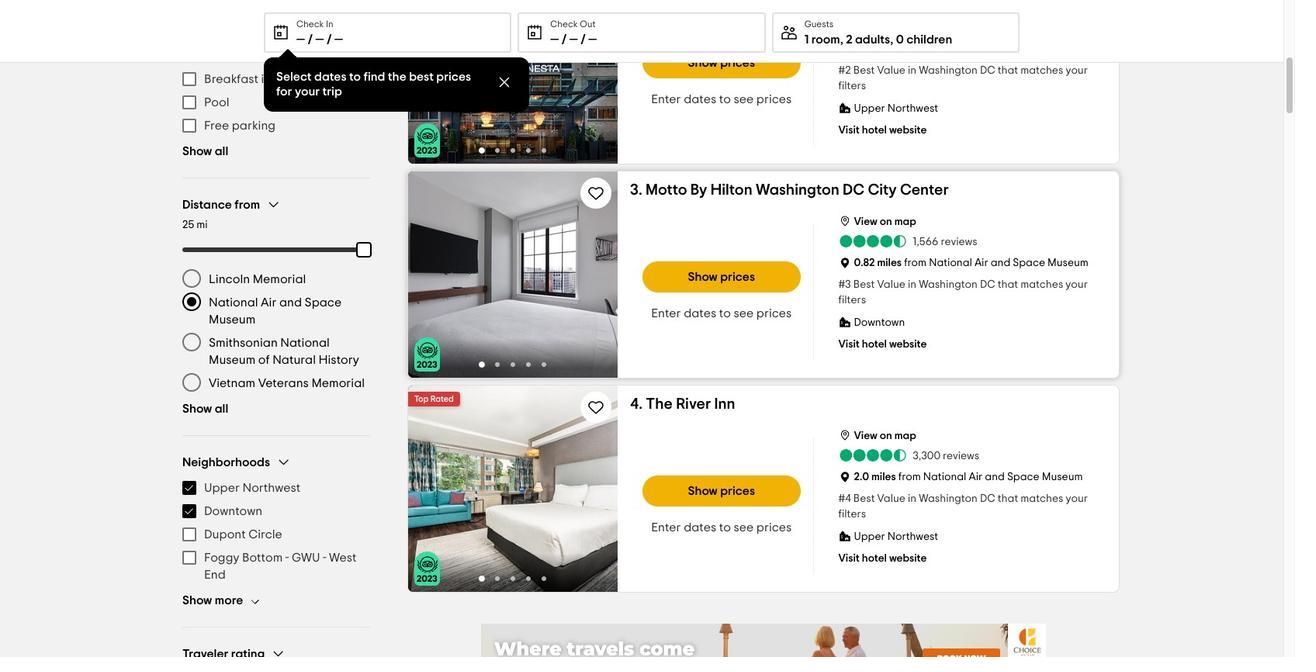 Task type: vqa. For each thing, say whether or not it's contained in the screenshot.
1st Free from the top of the MENU containing Free Wifi
yes



Task type: locate. For each thing, give the bounding box(es) containing it.
2 2023 link from the top
[[415, 338, 440, 372]]

2 best from the top
[[854, 279, 875, 290]]

filters down 2.1
[[839, 81, 867, 92]]

2 vertical spatial map
[[895, 431, 917, 442]]

upper northwest
[[854, 103, 939, 114], [204, 482, 301, 495], [854, 532, 939, 543]]

that
[[998, 65, 1019, 76], [998, 279, 1019, 290], [998, 494, 1019, 505]]

website down the # 4 best value in washington dc
[[890, 554, 927, 564]]

2 vertical spatial enter
[[651, 522, 681, 534]]

2 check from the left
[[551, 19, 578, 29]]

show more button
[[182, 593, 268, 609]]

show all button down vietnam
[[182, 401, 228, 417]]

to for show prices button associated with hilton
[[720, 307, 731, 320]]

1 vertical spatial downtown
[[204, 505, 263, 518]]

1 vertical spatial 2023 link
[[415, 338, 440, 372]]

2 down "guests 1 room , 2 adults , 0 children"
[[846, 65, 851, 76]]

0 vertical spatial enter dates to see prices
[[651, 93, 792, 106]]

vietnam
[[209, 377, 256, 390]]

that down the 0.82 miles from national air and space museum
[[998, 279, 1019, 290]]

2 vertical spatial that
[[998, 494, 1019, 505]]

website down # 2 best value in washington dc
[[890, 125, 927, 136]]

3 matches from the top
[[1021, 494, 1064, 505]]

all down free parking on the left of the page
[[215, 145, 228, 158]]

3 # from the top
[[839, 494, 846, 505]]

- left gwu
[[286, 552, 289, 564]]

0 vertical spatial visit hotel website link
[[839, 122, 927, 137]]

2 visit hotel website link from the top
[[839, 336, 927, 352]]

in down 4.5 of 5 bubbles. 1,566 reviews element
[[908, 279, 917, 290]]

4.5 of 5 bubbles. 5,334 reviews element
[[839, 19, 978, 35]]

2 show all button from the top
[[182, 401, 228, 417]]

2 show prices from the top
[[688, 271, 755, 283]]

history
[[319, 354, 359, 366]]

2 vertical spatial group
[[182, 455, 370, 609]]

1 vertical spatial menu
[[182, 268, 370, 395]]

menu for first show all button
[[182, 44, 370, 137]]

check left in
[[297, 19, 324, 29]]

2 vertical spatial 2023 link
[[415, 552, 440, 586]]

check for check out — / — / —
[[551, 19, 578, 29]]

air down lincoln memorial
[[261, 297, 277, 309]]

3 view on map from the top
[[854, 431, 917, 442]]

dates inside select dates to find the best prices for your trip
[[314, 71, 347, 83]]

map up 4.5 of 5 bubbles. 5,334 reviews element
[[895, 2, 917, 13]]

view on map button up "guests 1 room , 2 adults , 0 children"
[[839, 0, 917, 15]]

filters down '3'
[[839, 295, 867, 306]]

2 filters from the top
[[839, 295, 867, 306]]

matches
[[1021, 65, 1064, 76], [1021, 279, 1064, 290], [1021, 494, 1064, 505]]

enter
[[651, 93, 681, 106], [651, 307, 681, 320], [651, 522, 681, 534]]

upper down 2.1
[[854, 103, 886, 114]]

enter dates to see prices for inn
[[651, 522, 792, 534]]

your inside select dates to find the best prices for your trip
[[295, 85, 320, 98]]

in
[[908, 65, 917, 76], [908, 279, 917, 290], [908, 494, 917, 505]]

best for 4. the river inn
[[854, 494, 875, 505]]

dc for 1,566 reviews
[[980, 279, 996, 290]]

visit
[[839, 125, 860, 136], [839, 339, 860, 350], [839, 554, 860, 564]]

your for 2.0 miles from national air and space museum
[[1066, 494, 1088, 505]]

air down 5,334 reviews
[[966, 43, 979, 54]]

hotel down the # 3 best value in washington dc
[[862, 339, 887, 350]]

1 vertical spatial enter
[[651, 307, 681, 320]]

show
[[688, 57, 718, 69], [182, 145, 212, 158], [688, 271, 718, 283], [182, 403, 212, 415], [688, 485, 718, 498], [182, 595, 212, 607]]

value right '3'
[[878, 279, 906, 290]]

group containing distance from
[[182, 197, 381, 417]]

miles right 2.1
[[868, 43, 893, 54]]

#
[[839, 65, 846, 76], [839, 279, 846, 290], [839, 494, 846, 505]]

1 2023 link from the top
[[415, 123, 440, 158]]

1 vertical spatial see
[[734, 307, 754, 320]]

national inside national air and space museum
[[209, 297, 258, 309]]

3 map from the top
[[895, 431, 917, 442]]

2 on from the top
[[880, 217, 893, 227]]

1 vertical spatial that
[[998, 279, 1019, 290]]

1 vertical spatial visit hotel website link
[[839, 336, 927, 352]]

see for hilton
[[734, 307, 754, 320]]

2 vertical spatial view on map button
[[839, 426, 917, 443]]

museum for # 3 best value in washington dc
[[1048, 258, 1089, 269]]

1 vertical spatial website
[[890, 339, 927, 350]]

museum inside national air and space museum
[[209, 314, 256, 326]]

view on map button
[[839, 0, 917, 15], [839, 212, 917, 229], [839, 426, 917, 443]]

northwest down the # 4 best value in washington dc
[[888, 532, 939, 543]]

air down 1,566 reviews
[[975, 258, 989, 269]]

northwest for # 2 best value in washington dc
[[888, 103, 939, 114]]

smithsonian national museum of natural history
[[209, 337, 359, 366]]

0 vertical spatial in
[[908, 65, 917, 76]]

from down 3,300 reviews link
[[899, 472, 921, 483]]

/
[[308, 33, 313, 46], [327, 33, 332, 46], [562, 33, 567, 46], [581, 33, 586, 46]]

value for 3. motto by hilton washington dc city center
[[878, 279, 906, 290]]

3 on from the top
[[880, 431, 893, 442]]

that matches your filters down 2.1 miles from national air and space museum
[[839, 65, 1088, 92]]

view on map for the river inn
[[854, 431, 917, 442]]

2 vertical spatial upper
[[854, 532, 886, 543]]

2 vertical spatial on
[[880, 431, 893, 442]]

show all button
[[182, 144, 228, 159], [182, 401, 228, 417]]

lincoln
[[209, 273, 250, 286]]

1 vertical spatial save to a trip image
[[587, 398, 606, 417]]

hotel for 4. the river inn
[[862, 554, 887, 564]]

2 vertical spatial website
[[890, 554, 927, 564]]

best for 3. motto by hilton washington dc city center
[[854, 279, 875, 290]]

national down 5,334 reviews
[[920, 43, 963, 54]]

washington down the 0.82 miles from national air and space museum
[[919, 279, 978, 290]]

top rated
[[415, 395, 454, 404]]

and for # 3 best value in washington dc
[[991, 258, 1011, 269]]

0 vertical spatial show prices
[[688, 57, 755, 69]]

view up "guests 1 room , 2 adults , 0 children"
[[854, 2, 878, 13]]

upper northwest down neighborhoods
[[204, 482, 301, 495]]

maximum distance slider
[[347, 233, 381, 267]]

1 vertical spatial visit hotel website
[[839, 339, 927, 350]]

value
[[878, 65, 906, 76], [878, 279, 906, 290], [878, 494, 906, 505]]

0 vertical spatial 2023 link
[[415, 123, 440, 158]]

washington down 2.0 miles from national air and space museum on the bottom right of page
[[919, 494, 978, 505]]

free left wifi on the top left of the page
[[204, 50, 229, 62]]

show all down vietnam
[[182, 403, 228, 415]]

1
[[805, 33, 809, 46]]

map up 3,300 reviews link
[[895, 431, 917, 442]]

2 map from the top
[[895, 217, 917, 227]]

1 that from the top
[[998, 65, 1019, 76]]

2 vertical spatial show prices button
[[643, 476, 801, 507]]

1 horizontal spatial -
[[323, 552, 327, 564]]

reviews up the 0.82 miles from national air and space museum
[[941, 237, 978, 248]]

to
[[349, 71, 361, 83], [720, 93, 731, 106], [720, 307, 731, 320], [720, 522, 731, 534]]

view on map button up 3,300 reviews link
[[839, 426, 917, 443]]

3,300 reviews
[[913, 451, 980, 462]]

1 check from the left
[[297, 19, 324, 29]]

1 vertical spatial upper
[[204, 482, 240, 495]]

# for hilton
[[839, 279, 846, 290]]

all
[[215, 145, 228, 158], [215, 403, 228, 415]]

1 vertical spatial map
[[895, 217, 917, 227]]

dupont
[[204, 529, 246, 541]]

map
[[895, 2, 917, 13], [895, 217, 917, 227], [895, 431, 917, 442]]

1 vertical spatial view on map
[[854, 217, 917, 227]]

2 enter dates to see prices from the top
[[651, 307, 792, 320]]

dc down 2.1 miles from national air and space museum
[[981, 65, 996, 76]]

0 vertical spatial #
[[839, 65, 846, 76]]

your for 0.82 miles from national air and space museum
[[1066, 279, 1088, 290]]

0 vertical spatial carousel of images figure
[[408, 0, 618, 164]]

dc down the 0.82 miles from national air and space museum
[[980, 279, 996, 290]]

# 2 best value in washington dc
[[839, 65, 996, 76]]

2 see from the top
[[734, 307, 754, 320]]

upper down 2.0
[[854, 532, 886, 543]]

view down the city
[[854, 217, 878, 227]]

from up the # 3 best value in washington dc
[[905, 258, 927, 269]]

check inside "check out — / — / —"
[[551, 19, 578, 29]]

hotel down the # 4 best value in washington dc
[[862, 554, 887, 564]]

1 horizontal spatial memorial
[[312, 377, 365, 390]]

2 vertical spatial miles
[[872, 472, 896, 483]]

upper northwest for # 4 best value in washington dc
[[854, 532, 939, 543]]

1 enter from the top
[[651, 93, 681, 106]]

0 vertical spatial visit hotel website
[[839, 125, 927, 136]]

check
[[297, 19, 324, 29], [551, 19, 578, 29]]

visit hotel website up the city
[[839, 125, 927, 136]]

0 vertical spatial value
[[878, 65, 906, 76]]

3 enter from the top
[[651, 522, 681, 534]]

best right 4
[[854, 494, 875, 505]]

0 vertical spatial upper northwest
[[854, 103, 939, 114]]

in down 4.5 of 5 bubbles. 3,300 reviews element
[[908, 494, 917, 505]]

free parking
[[204, 120, 276, 132]]

from right the distance
[[235, 198, 260, 211]]

on up 1,566 reviews link
[[880, 217, 893, 227]]

3,300 reviews link
[[839, 448, 980, 464]]

visit hotel website down the # 3 best value in washington dc
[[839, 339, 927, 350]]

3 filters from the top
[[839, 509, 867, 520]]

3 view from the top
[[854, 431, 878, 442]]

show prices button for inn
[[643, 476, 801, 507]]

show all button down free parking on the left of the page
[[182, 144, 228, 159]]

from
[[895, 43, 918, 54], [235, 198, 260, 211], [905, 258, 927, 269], [899, 472, 921, 483]]

on up 3,300 reviews link
[[880, 431, 893, 442]]

view on map up 3,300 reviews link
[[854, 431, 917, 442]]

prices inside select dates to find the best prices for your trip
[[437, 71, 471, 83]]

2 vertical spatial hotel
[[862, 554, 887, 564]]

museum for # 2 best value in washington dc
[[1039, 43, 1080, 54]]

1 show all from the top
[[182, 145, 228, 158]]

2 vertical spatial in
[[908, 494, 917, 505]]

visit hotel website
[[839, 125, 927, 136], [839, 339, 927, 350], [839, 554, 927, 564]]

2 vertical spatial see
[[734, 522, 754, 534]]

0 vertical spatial northwest
[[888, 103, 939, 114]]

1 show all button from the top
[[182, 144, 228, 159]]

visit hotel website link up the city
[[839, 122, 927, 137]]

show more
[[182, 595, 243, 607]]

0 vertical spatial group
[[182, 23, 370, 159]]

0 vertical spatial hotel
[[862, 125, 887, 136]]

2 vertical spatial that matches your filters
[[839, 494, 1088, 520]]

0 vertical spatial see
[[734, 93, 754, 106]]

save to a trip image
[[587, 184, 606, 203], [587, 398, 606, 417]]

1 horizontal spatial downtown
[[854, 318, 905, 328]]

visit hotel website for the river inn
[[839, 554, 927, 564]]

1 group from the top
[[182, 23, 370, 159]]

1 vertical spatial carousel of images figure
[[408, 172, 618, 378]]

2 vertical spatial upper northwest
[[854, 532, 939, 543]]

space
[[1004, 43, 1036, 54], [1013, 258, 1046, 269], [305, 297, 342, 309], [1008, 472, 1040, 483]]

air inside national air and space museum
[[261, 297, 277, 309]]

1 - from the left
[[286, 552, 289, 564]]

menu containing free wifi
[[182, 44, 370, 137]]

1 vertical spatial all
[[215, 403, 228, 415]]

and for # 4 best value in washington dc
[[986, 472, 1005, 483]]

3 — from the left
[[335, 33, 343, 46]]

3 enter dates to see prices from the top
[[651, 522, 792, 534]]

1 vertical spatial miles
[[878, 258, 902, 269]]

website for 3. motto by hilton washington dc city center
[[890, 339, 927, 350]]

0 vertical spatial map
[[895, 2, 917, 13]]

1 vertical spatial value
[[878, 279, 906, 290]]

2 vertical spatial visit
[[839, 554, 860, 564]]

4.5 of 5 bubbles. 1,566 reviews element
[[839, 234, 978, 249]]

2 # from the top
[[839, 279, 846, 290]]

1 vertical spatial show prices
[[688, 271, 755, 283]]

space for # 2 best value in washington dc
[[1004, 43, 1036, 54]]

0 vertical spatial downtown
[[854, 318, 905, 328]]

3 hotel from the top
[[862, 554, 887, 564]]

from down 5,334 reviews link
[[895, 43, 918, 54]]

view up 2.0
[[854, 431, 878, 442]]

2 show prices button from the top
[[643, 262, 801, 293]]

map for 3. motto by hilton washington dc city center
[[895, 217, 917, 227]]

3 website from the top
[[890, 554, 927, 564]]

2 vertical spatial view
[[854, 431, 878, 442]]

view on map up 1,566 reviews link
[[854, 217, 917, 227]]

website
[[890, 125, 927, 136], [890, 339, 927, 350], [890, 554, 927, 564]]

upper northwest down the # 4 best value in washington dc
[[854, 532, 939, 543]]

1 free from the top
[[204, 50, 229, 62]]

3 see from the top
[[734, 522, 754, 534]]

2 vertical spatial #
[[839, 494, 846, 505]]

northwest up circle
[[243, 482, 301, 495]]

0 vertical spatial matches
[[1021, 65, 1064, 76]]

on for motto by hilton washington dc city center
[[880, 217, 893, 227]]

view on map
[[854, 2, 917, 13], [854, 217, 917, 227], [854, 431, 917, 442]]

view on map button down the city
[[839, 212, 917, 229]]

3 visit hotel website link from the top
[[839, 550, 927, 566]]

1 vertical spatial view
[[854, 217, 878, 227]]

menu for "show more" dropdown button
[[182, 477, 370, 587]]

3 best from the top
[[854, 494, 875, 505]]

2 vertical spatial reviews
[[943, 451, 980, 462]]

that matches your filters down 2.0 miles from national air and space museum on the bottom right of page
[[839, 494, 1088, 520]]

value right 4
[[878, 494, 906, 505]]

2 view on map from the top
[[854, 217, 917, 227]]

in for the river inn
[[908, 494, 917, 505]]

3
[[846, 279, 851, 290]]

2 view from the top
[[854, 217, 878, 227]]

1 vertical spatial show prices button
[[643, 262, 801, 293]]

2 — from the left
[[316, 33, 324, 46]]

1 , from the left
[[841, 33, 844, 46]]

2 vertical spatial show prices
[[688, 485, 755, 498]]

that down 2.0 miles from national air and space museum on the bottom right of page
[[998, 494, 1019, 505]]

2 inside "guests 1 room , 2 adults , 0 children"
[[846, 33, 853, 46]]

memorial down history
[[312, 377, 365, 390]]

3 show prices from the top
[[688, 485, 755, 498]]

- left west
[[323, 552, 327, 564]]

filters
[[839, 81, 867, 92], [839, 295, 867, 306], [839, 509, 867, 520]]

, left 2.1
[[841, 33, 844, 46]]

northwest inside menu
[[243, 482, 301, 495]]

that matches your filters down the 0.82 miles from national air and space museum
[[839, 279, 1088, 306]]

5,334 reviews link
[[839, 19, 978, 35]]

2 matches from the top
[[1021, 279, 1064, 290]]

0 vertical spatial free
[[204, 50, 229, 62]]

top rated link
[[408, 386, 460, 407]]

2 group from the top
[[182, 197, 381, 417]]

all down vietnam
[[215, 403, 228, 415]]

group
[[182, 23, 370, 159], [182, 197, 381, 417], [182, 455, 370, 609]]

dc for 3,300 reviews
[[981, 494, 996, 505]]

veterans
[[258, 377, 309, 390]]

2023 link
[[415, 123, 440, 158], [415, 338, 440, 372], [415, 552, 440, 586]]

show prices button for hilton
[[643, 262, 801, 293]]

menu
[[182, 44, 370, 137], [182, 268, 370, 395], [182, 477, 370, 587]]

1 vertical spatial northwest
[[243, 482, 301, 495]]

show all
[[182, 145, 228, 158], [182, 403, 228, 415]]

that for 4. the river inn
[[998, 494, 1019, 505]]

3 visit hotel website from the top
[[839, 554, 927, 564]]

1 horizontal spatial ,
[[891, 33, 894, 46]]

1 vertical spatial show all button
[[182, 401, 228, 417]]

downtown up dupont
[[204, 505, 263, 518]]

0 vertical spatial enter
[[651, 93, 681, 106]]

0 vertical spatial miles
[[868, 43, 893, 54]]

5,334 reviews
[[913, 23, 978, 33]]

2 free from the top
[[204, 120, 229, 132]]

free down pool
[[204, 120, 229, 132]]

3 that matches your filters from the top
[[839, 494, 1088, 520]]

miles for 3. motto by hilton washington dc city center
[[878, 258, 902, 269]]

2 menu from the top
[[182, 268, 370, 395]]

2
[[846, 33, 853, 46], [846, 65, 851, 76]]

1 vertical spatial show all
[[182, 403, 228, 415]]

0 vertical spatial save to a trip image
[[587, 184, 606, 203]]

check in — / — / —
[[297, 19, 343, 46]]

miles right 0.82
[[878, 258, 902, 269]]

select dates to find the best prices for your trip
[[276, 71, 471, 98]]

3 value from the top
[[878, 494, 906, 505]]

guests
[[805, 19, 834, 29]]

0 vertical spatial visit
[[839, 125, 860, 136]]

visit for inn
[[839, 554, 860, 564]]

dates for 1st show prices button from the top of the page
[[684, 93, 717, 106]]

circle
[[249, 529, 282, 541]]

check left out on the top of page
[[551, 19, 578, 29]]

0 vertical spatial 2
[[846, 33, 853, 46]]

your for 2.1 miles from national air and space museum
[[1066, 65, 1088, 76]]

1 vertical spatial matches
[[1021, 279, 1064, 290]]

0 vertical spatial view on map button
[[839, 0, 917, 15]]

reviews up 2.0 miles from national air and space museum on the bottom right of page
[[943, 451, 980, 462]]

0 vertical spatial that matches your filters
[[839, 65, 1088, 92]]

0 vertical spatial best
[[854, 65, 875, 76]]

2 vertical spatial visit hotel website link
[[839, 550, 927, 566]]

3 show prices button from the top
[[643, 476, 801, 507]]

1 matches from the top
[[1021, 65, 1064, 76]]

prices
[[721, 57, 755, 69], [437, 71, 471, 83], [757, 93, 792, 106], [721, 271, 755, 283], [757, 307, 792, 320], [721, 485, 755, 498], [757, 522, 792, 534]]

value down 0
[[878, 65, 906, 76]]

visit for hilton
[[839, 339, 860, 350]]

dupont circle
[[204, 529, 282, 541]]

2 left 2.1
[[846, 33, 853, 46]]

1,566
[[913, 237, 939, 248]]

reviews up 2.1 miles from national air and space museum
[[942, 23, 978, 33]]

view on map up "guests 1 room , 2 adults , 0 children"
[[854, 2, 917, 13]]

group containing neighborhoods
[[182, 455, 370, 609]]

0 vertical spatial upper
[[854, 103, 886, 114]]

3 carousel of images figure from the top
[[408, 386, 618, 592]]

reviews for motto by hilton washington dc city center
[[941, 237, 978, 248]]

, left 0
[[891, 33, 894, 46]]

2 visit from the top
[[839, 339, 860, 350]]

2 vertical spatial carousel of images figure
[[408, 386, 618, 592]]

upper northwest down # 2 best value in washington dc
[[854, 103, 939, 114]]

1 hotel from the top
[[862, 125, 887, 136]]

visit hotel website link down the # 4 best value in washington dc
[[839, 550, 927, 566]]

1 # from the top
[[839, 65, 846, 76]]

visit hotel website down the # 4 best value in washington dc
[[839, 554, 927, 564]]

3 visit from the top
[[839, 554, 860, 564]]

select
[[276, 71, 312, 83]]

show prices for inn
[[688, 485, 755, 498]]

2 view on map button from the top
[[839, 212, 917, 229]]

museum
[[1039, 43, 1080, 54], [1048, 258, 1089, 269], [209, 314, 256, 326], [209, 354, 256, 366], [1042, 472, 1083, 483]]

4 / from the left
[[581, 33, 586, 46]]

2 that from the top
[[998, 279, 1019, 290]]

free wifi
[[204, 50, 253, 62]]

washington down 2.1 miles from national air and space museum
[[919, 65, 978, 76]]

2 hotel from the top
[[862, 339, 887, 350]]

dc down 2.0 miles from national air and space museum on the bottom right of page
[[981, 494, 996, 505]]

menu containing upper northwest
[[182, 477, 370, 587]]

2 value from the top
[[878, 279, 906, 290]]

—
[[297, 33, 305, 46], [316, 33, 324, 46], [335, 33, 343, 46], [551, 33, 559, 46], [570, 33, 578, 46], [589, 33, 597, 46]]

miles for 4. the river inn
[[872, 472, 896, 483]]

1 vertical spatial #
[[839, 279, 846, 290]]

northwest down # 2 best value in washington dc
[[888, 103, 939, 114]]

3 group from the top
[[182, 455, 370, 609]]

downtown down the # 3 best value in washington dc
[[854, 318, 905, 328]]

1 vertical spatial enter dates to see prices
[[651, 307, 792, 320]]

museum for # 4 best value in washington dc
[[1042, 472, 1083, 483]]

menu containing lincoln memorial
[[182, 268, 370, 395]]

1 menu from the top
[[182, 44, 370, 137]]

3 that from the top
[[998, 494, 1019, 505]]

2 vertical spatial view on map
[[854, 431, 917, 442]]

2 - from the left
[[323, 552, 327, 564]]

west
[[329, 552, 357, 564]]

0 vertical spatial menu
[[182, 44, 370, 137]]

upper
[[854, 103, 886, 114], [204, 482, 240, 495], [854, 532, 886, 543]]

-
[[286, 552, 289, 564], [323, 552, 327, 564]]

,
[[841, 33, 844, 46], [891, 33, 894, 46]]

0
[[896, 33, 904, 46]]

room
[[812, 33, 841, 46]]

downtown
[[854, 318, 905, 328], [204, 505, 263, 518]]

air for # 2 best value in washington dc
[[966, 43, 979, 54]]

guests 1 room , 2 adults , 0 children
[[805, 19, 953, 46]]

2 vertical spatial matches
[[1021, 494, 1064, 505]]

upper down neighborhoods
[[204, 482, 240, 495]]

2.0 miles from national air and space museum
[[854, 472, 1083, 483]]

1 vertical spatial best
[[854, 279, 875, 290]]

more
[[215, 595, 243, 607]]

check for check in — / — / —
[[297, 19, 324, 29]]

1 view on map button from the top
[[839, 0, 917, 15]]

0 vertical spatial view
[[854, 2, 878, 13]]

memorial
[[253, 273, 306, 286], [312, 377, 365, 390]]

to for show prices button associated with inn
[[720, 522, 731, 534]]

1 vertical spatial visit
[[839, 339, 860, 350]]

national down 3,300 reviews
[[924, 472, 967, 483]]

website down the # 3 best value in washington dc
[[890, 339, 927, 350]]

2 show all from the top
[[182, 403, 228, 415]]

2 / from the left
[[327, 33, 332, 46]]

washington for 1,566
[[919, 279, 978, 290]]

1 vertical spatial on
[[880, 217, 893, 227]]

national down 1,566 reviews
[[929, 258, 973, 269]]

1 vertical spatial view on map button
[[839, 212, 917, 229]]

show all down free parking on the left of the page
[[182, 145, 228, 158]]

# for inn
[[839, 494, 846, 505]]

miles right 2.0
[[872, 472, 896, 483]]

1 vertical spatial reviews
[[941, 237, 978, 248]]

that down 2.1 miles from national air and space museum
[[998, 65, 1019, 76]]

0 vertical spatial show prices button
[[643, 47, 801, 78]]

1 horizontal spatial check
[[551, 19, 578, 29]]

1 see from the top
[[734, 93, 754, 106]]

that matches your filters
[[839, 65, 1088, 92], [839, 279, 1088, 306], [839, 494, 1088, 520]]

2 enter from the top
[[651, 307, 681, 320]]

save to a trip image left 3.
[[587, 184, 606, 203]]

air down 3,300 reviews
[[969, 472, 983, 483]]

2 vertical spatial filters
[[839, 509, 867, 520]]

filters down 4
[[839, 509, 867, 520]]

upper for # 2 best value in washington dc
[[854, 103, 886, 114]]

on for the river inn
[[880, 431, 893, 442]]

show all for second show all button
[[182, 403, 228, 415]]

carousel of images figure for 4.
[[408, 386, 618, 592]]

check inside check in — / — / —
[[297, 19, 324, 29]]

national down lincoln
[[209, 297, 258, 309]]

visit hotel website link down the # 3 best value in washington dc
[[839, 336, 927, 352]]

washington for 3,300
[[919, 494, 978, 505]]

out
[[580, 19, 596, 29]]

0 horizontal spatial memorial
[[253, 273, 306, 286]]

1 save to a trip image from the top
[[587, 184, 606, 203]]

0 horizontal spatial -
[[286, 552, 289, 564]]

2 that matches your filters from the top
[[839, 279, 1088, 306]]

3 view on map button from the top
[[839, 426, 917, 443]]

in down 'children'
[[908, 65, 917, 76]]

dates
[[314, 71, 347, 83], [684, 93, 717, 106], [684, 307, 717, 320], [684, 522, 717, 534]]

space for # 4 best value in washington dc
[[1008, 472, 1040, 483]]

# 4 best value in washington dc
[[839, 494, 996, 505]]

1 show prices from the top
[[688, 57, 755, 69]]

included
[[261, 73, 311, 85]]

view on map button for 4. the river inn
[[839, 426, 917, 443]]

1 visit hotel website link from the top
[[839, 122, 927, 137]]

view for the river inn
[[854, 431, 878, 442]]

memorial up national air and space museum
[[253, 273, 306, 286]]

air for # 3 best value in washington dc
[[975, 258, 989, 269]]

national
[[920, 43, 963, 54], [929, 258, 973, 269], [209, 297, 258, 309], [281, 337, 330, 349], [924, 472, 967, 483]]

1 enter dates to see prices from the top
[[651, 93, 792, 106]]

carousel of images figure
[[408, 0, 618, 164], [408, 172, 618, 378], [408, 386, 618, 592]]

best right '3'
[[854, 279, 875, 290]]

save to a trip image left 4.
[[587, 398, 606, 417]]

miles
[[868, 43, 893, 54], [878, 258, 902, 269], [872, 472, 896, 483]]

0 horizontal spatial check
[[297, 19, 324, 29]]

upper for # 4 best value in washington dc
[[854, 532, 886, 543]]

national up natural
[[281, 337, 330, 349]]

hotel up the city
[[862, 125, 887, 136]]

3 menu from the top
[[182, 477, 370, 587]]

1 vertical spatial hotel
[[862, 339, 887, 350]]

2 vertical spatial northwest
[[888, 532, 939, 543]]



Task type: describe. For each thing, give the bounding box(es) containing it.
1,566 reviews
[[913, 237, 978, 248]]

1 vertical spatial 2
[[846, 65, 851, 76]]

enter for motto
[[651, 307, 681, 320]]

6 — from the left
[[589, 33, 597, 46]]

for
[[276, 85, 292, 98]]

2 , from the left
[[891, 33, 894, 46]]

city
[[868, 182, 897, 198]]

filters for motto by hilton washington dc city center
[[839, 295, 867, 306]]

that matches your filters for motto by hilton washington dc city center
[[839, 279, 1088, 306]]

the
[[646, 397, 673, 412]]

rated
[[431, 395, 454, 404]]

reviews for the river inn
[[943, 451, 980, 462]]

1 view on map from the top
[[854, 2, 917, 13]]

the
[[388, 71, 407, 83]]

national air and space museum
[[209, 297, 342, 326]]

natural
[[273, 354, 316, 366]]

visit hotel website link for motto by hilton washington dc city center
[[839, 336, 927, 352]]

free for free wifi
[[204, 50, 229, 62]]

1 — from the left
[[297, 33, 305, 46]]

1 best from the top
[[854, 65, 875, 76]]

1 visit hotel website from the top
[[839, 125, 927, 136]]

museum inside "smithsonian national museum of natural history"
[[209, 354, 256, 366]]

1 vertical spatial memorial
[[312, 377, 365, 390]]

upper northwest for # 2 best value in washington dc
[[854, 103, 939, 114]]

5 — from the left
[[570, 33, 578, 46]]

view on map button for 3. motto by hilton washington dc city center
[[839, 212, 917, 229]]

smithsonian
[[209, 337, 278, 349]]

distance
[[182, 198, 232, 211]]

4.5 of 5 bubbles. 3,300 reviews element
[[839, 448, 980, 464]]

center
[[901, 182, 949, 198]]

1,566 reviews link
[[839, 234, 978, 249]]

dc for 5,334 reviews
[[981, 65, 996, 76]]

national for # 4 best value in washington dc
[[924, 472, 967, 483]]

bottom
[[242, 552, 283, 564]]

gwu
[[292, 552, 320, 564]]

matches for motto by hilton washington dc city center
[[1021, 279, 1064, 290]]

mi
[[197, 220, 208, 231]]

dc left the city
[[843, 182, 865, 198]]

5,334
[[913, 23, 939, 33]]

hotel for 3. motto by hilton washington dc city center
[[862, 339, 887, 350]]

space for # 3 best value in washington dc
[[1013, 258, 1046, 269]]

4. the river inn
[[630, 397, 736, 412]]

end
[[204, 569, 226, 582]]

3 / from the left
[[562, 33, 567, 46]]

carousel of images figure for 3.
[[408, 172, 618, 378]]

dates for show prices button associated with inn
[[684, 522, 717, 534]]

find
[[364, 71, 385, 83]]

0 vertical spatial memorial
[[253, 273, 306, 286]]

4 — from the left
[[551, 33, 559, 46]]

# 3 best value in washington dc
[[839, 279, 996, 290]]

lincoln memorial
[[209, 273, 306, 286]]

best
[[409, 71, 434, 83]]

national inside "smithsonian national museum of natural history"
[[281, 337, 330, 349]]

dates for show prices button associated with hilton
[[684, 307, 717, 320]]

website for 4. the river inn
[[890, 554, 927, 564]]

2.0
[[854, 472, 870, 483]]

foggy
[[204, 552, 239, 564]]

view for motto by hilton washington dc city center
[[854, 217, 878, 227]]

value for 4. the river inn
[[878, 494, 906, 505]]

national for # 3 best value in washington dc
[[929, 258, 973, 269]]

1 value from the top
[[878, 65, 906, 76]]

that for 3. motto by hilton washington dc city center
[[998, 279, 1019, 290]]

in for motto by hilton washington dc city center
[[908, 279, 917, 290]]

parking
[[232, 120, 276, 132]]

advertisement region
[[481, 624, 1047, 658]]

top
[[415, 395, 429, 404]]

northwest for # 4 best value in washington dc
[[888, 532, 939, 543]]

river
[[676, 397, 711, 412]]

wifi
[[232, 50, 253, 62]]

1 on from the top
[[880, 2, 893, 13]]

2 all from the top
[[215, 403, 228, 415]]

filters for the river inn
[[839, 509, 867, 520]]

free for free parking
[[204, 120, 229, 132]]

washington for 5,334
[[919, 65, 978, 76]]

distance from
[[182, 198, 260, 211]]

by
[[691, 182, 708, 198]]

map for 4. the river inn
[[895, 431, 917, 442]]

1 carousel of images figure from the top
[[408, 0, 618, 164]]

breakfast
[[204, 73, 259, 85]]

show inside dropdown button
[[182, 595, 212, 607]]

1 show prices button from the top
[[643, 47, 801, 78]]

national for # 2 best value in washington dc
[[920, 43, 963, 54]]

to inside select dates to find the best prices for your trip
[[349, 71, 361, 83]]

trip
[[323, 85, 342, 98]]

of
[[258, 354, 270, 366]]

4.
[[630, 397, 643, 412]]

breakfast included
[[204, 73, 311, 85]]

pool
[[204, 96, 229, 109]]

group containing free wifi
[[182, 23, 370, 159]]

foggy bottom - gwu - west end
[[204, 552, 357, 582]]

visit hotel website for motto by hilton washington dc city center
[[839, 339, 927, 350]]

1 that matches your filters from the top
[[839, 65, 1088, 92]]

3 2023 link from the top
[[415, 552, 440, 586]]

inn
[[715, 397, 736, 412]]

0.82
[[854, 258, 875, 269]]

visit hotel website link for the river inn
[[839, 550, 927, 566]]

motto
[[646, 182, 687, 198]]

1 visit from the top
[[839, 125, 860, 136]]

and for # 2 best value in washington dc
[[982, 43, 1002, 54]]

air for # 4 best value in washington dc
[[969, 472, 983, 483]]

show prices for hilton
[[688, 271, 755, 283]]

0 vertical spatial reviews
[[942, 23, 978, 33]]

4
[[846, 494, 851, 505]]

and inside national air and space museum
[[279, 297, 302, 309]]

washington right hilton
[[756, 182, 840, 198]]

top rated button
[[408, 392, 460, 407]]

in
[[326, 19, 334, 29]]

from for 0.82 miles
[[905, 258, 927, 269]]

25
[[182, 220, 194, 231]]

space inside national air and space museum
[[305, 297, 342, 309]]

from for 2.1 miles
[[895, 43, 918, 54]]

1 vertical spatial upper northwest
[[204, 482, 301, 495]]

0 horizontal spatial downtown
[[204, 505, 263, 518]]

see for inn
[[734, 522, 754, 534]]

25 mi
[[182, 220, 208, 231]]

children
[[907, 33, 953, 46]]

close image
[[497, 75, 512, 90]]

enter for the
[[651, 522, 681, 534]]

enter dates to see prices for hilton
[[651, 307, 792, 320]]

2 save to a trip image from the top
[[587, 398, 606, 417]]

1 all from the top
[[215, 145, 228, 158]]

exterior image
[[408, 0, 618, 164]]

1 website from the top
[[890, 125, 927, 136]]

3.
[[630, 182, 643, 198]]

hilton
[[711, 182, 753, 198]]

1 map from the top
[[895, 2, 917, 13]]

3. motto by hilton washington dc city center
[[630, 182, 949, 198]]

view on map for motto by hilton washington dc city center
[[854, 217, 917, 227]]

from for 2.0 miles
[[899, 472, 921, 483]]

matches for the river inn
[[1021, 494, 1064, 505]]

1 / from the left
[[308, 33, 313, 46]]

1 filters from the top
[[839, 81, 867, 92]]

1 view from the top
[[854, 2, 878, 13]]

2.1 miles from national air and space museum
[[854, 43, 1080, 54]]

2.1
[[854, 43, 866, 54]]

adults
[[856, 33, 891, 46]]

to for 1st show prices button from the top of the page
[[720, 93, 731, 106]]

vietnam veterans memorial
[[209, 377, 365, 390]]

that matches your filters for the river inn
[[839, 494, 1088, 520]]

0.82 miles from national air and space museum
[[854, 258, 1089, 269]]

check out — / — / —
[[551, 19, 597, 46]]

neighborhoods
[[182, 456, 270, 469]]

3,300
[[913, 451, 941, 462]]

show all for first show all button
[[182, 145, 228, 158]]



